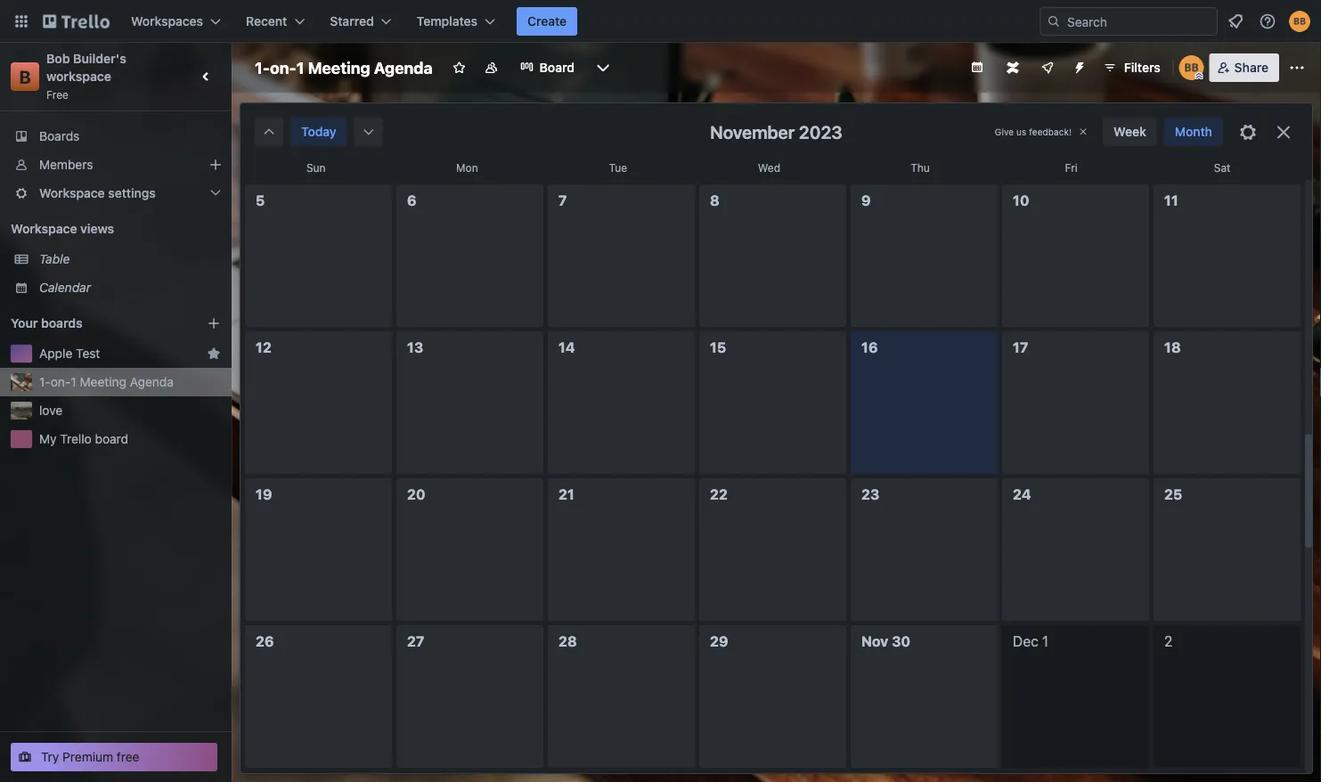 Task type: vqa. For each thing, say whether or not it's contained in the screenshot.


Task type: locate. For each thing, give the bounding box(es) containing it.
love link
[[39, 402, 221, 420]]

1 vertical spatial 1-on-1 meeting agenda
[[39, 375, 174, 390]]

30
[[892, 633, 911, 650]]

free
[[46, 88, 69, 101]]

starred button
[[319, 7, 403, 36]]

0 vertical spatial workspace
[[39, 186, 105, 201]]

try premium free button
[[11, 743, 218, 772]]

23
[[862, 486, 880, 503]]

recent
[[246, 14, 287, 29]]

workspace up table
[[11, 222, 77, 236]]

0 horizontal spatial 1
[[71, 375, 76, 390]]

1- up love at left
[[39, 375, 51, 390]]

1 vertical spatial 1
[[71, 375, 76, 390]]

apple
[[39, 346, 72, 361]]

1- down recent
[[255, 58, 270, 77]]

0 horizontal spatial 1-
[[39, 375, 51, 390]]

meeting down starred
[[308, 58, 371, 77]]

agenda up the love link
[[130, 375, 174, 390]]

25
[[1165, 486, 1183, 503]]

nov 30
[[862, 633, 911, 650]]

0 notifications image
[[1226, 11, 1247, 32]]

on- down the apple
[[51, 375, 71, 390]]

0 vertical spatial meeting
[[308, 58, 371, 77]]

0 vertical spatial 1
[[297, 58, 304, 77]]

meeting
[[308, 58, 371, 77], [80, 375, 127, 390]]

workspace
[[39, 186, 105, 201], [11, 222, 77, 236]]

mon
[[456, 161, 478, 174]]

add board image
[[207, 316, 221, 331]]

bob builder (bobbuilder40) image right filters
[[1180, 55, 1205, 80]]

1
[[297, 58, 304, 77], [71, 375, 76, 390], [1043, 633, 1049, 650]]

1 inside text field
[[297, 58, 304, 77]]

feedback!
[[1030, 127, 1072, 137]]

november 2023
[[711, 121, 843, 142]]

fri
[[1066, 161, 1078, 174]]

board link
[[510, 53, 586, 82]]

customize views image
[[594, 59, 612, 77]]

9
[[862, 192, 871, 209]]

8
[[710, 192, 720, 209]]

1 horizontal spatial on-
[[270, 58, 297, 77]]

create
[[528, 14, 567, 29]]

views
[[80, 222, 114, 236]]

november
[[711, 121, 795, 142]]

free
[[117, 750, 140, 765]]

27
[[407, 633, 425, 650]]

1 vertical spatial 1-
[[39, 375, 51, 390]]

1-on-1 meeting agenda down apple test "link"
[[39, 375, 174, 390]]

boards link
[[0, 122, 232, 151]]

us
[[1017, 127, 1027, 137]]

1 horizontal spatial agenda
[[374, 58, 433, 77]]

on- down recent dropdown button
[[270, 58, 297, 77]]

agenda inside text field
[[374, 58, 433, 77]]

automation image
[[1066, 53, 1091, 78]]

1 down 'apple test'
[[71, 375, 76, 390]]

calendar link
[[39, 279, 221, 297]]

workspace down members
[[39, 186, 105, 201]]

1-on-1 meeting agenda
[[255, 58, 433, 77], [39, 375, 174, 390]]

0 vertical spatial agenda
[[374, 58, 433, 77]]

love
[[39, 403, 63, 418]]

table
[[39, 252, 70, 267]]

workspace for workspace views
[[11, 222, 77, 236]]

1-
[[255, 58, 270, 77], [39, 375, 51, 390]]

agenda left star or unstar board icon
[[374, 58, 433, 77]]

1 vertical spatial workspace
[[11, 222, 77, 236]]

apple test
[[39, 346, 100, 361]]

week button
[[1104, 118, 1158, 146]]

bob builder (bobbuilder40) image right open information menu icon at the right top of page
[[1290, 11, 1311, 32]]

open information menu image
[[1260, 12, 1277, 30]]

starred
[[330, 14, 374, 29]]

1 vertical spatial on-
[[51, 375, 71, 390]]

1-on-1 meeting agenda inside text field
[[255, 58, 433, 77]]

week
[[1114, 124, 1147, 139]]

17
[[1014, 339, 1029, 356]]

2 horizontal spatial 1
[[1043, 633, 1049, 650]]

primary element
[[0, 0, 1322, 43]]

15
[[710, 339, 727, 356]]

this member is an admin of this board. image
[[1196, 72, 1204, 80]]

10
[[1014, 192, 1030, 209]]

show menu image
[[1289, 59, 1307, 77]]

test
[[76, 346, 100, 361]]

builder's
[[73, 51, 126, 66]]

0 vertical spatial 1-
[[255, 58, 270, 77]]

dec 1
[[1014, 633, 1049, 650]]

on-
[[270, 58, 297, 77], [51, 375, 71, 390]]

1 horizontal spatial meeting
[[308, 58, 371, 77]]

1 down recent dropdown button
[[297, 58, 304, 77]]

workspace
[[46, 69, 111, 84]]

1 horizontal spatial 1-
[[255, 58, 270, 77]]

0 vertical spatial 1-on-1 meeting agenda
[[255, 58, 433, 77]]

0 horizontal spatial 1-on-1 meeting agenda
[[39, 375, 174, 390]]

bob builder (bobbuilder40) image
[[1290, 11, 1311, 32], [1180, 55, 1205, 80]]

7
[[559, 192, 567, 209]]

1 right dec
[[1043, 633, 1049, 650]]

star or unstar board image
[[453, 61, 467, 75]]

1 vertical spatial bob builder (bobbuilder40) image
[[1180, 55, 1205, 80]]

b link
[[11, 62, 39, 91]]

5
[[256, 192, 265, 209]]

1 vertical spatial agenda
[[130, 375, 174, 390]]

workspace inside popup button
[[39, 186, 105, 201]]

confluence icon image
[[1007, 62, 1020, 74]]

1 horizontal spatial 1-on-1 meeting agenda
[[255, 58, 433, 77]]

0 horizontal spatial on-
[[51, 375, 71, 390]]

your
[[11, 316, 38, 331]]

2 vertical spatial 1
[[1043, 633, 1049, 650]]

0 horizontal spatial meeting
[[80, 375, 127, 390]]

1 horizontal spatial 1
[[297, 58, 304, 77]]

power ups image
[[1041, 61, 1055, 75]]

meeting down test
[[80, 375, 127, 390]]

share button
[[1210, 53, 1280, 82]]

1 vertical spatial meeting
[[80, 375, 127, 390]]

0 vertical spatial on-
[[270, 58, 297, 77]]

boards
[[39, 129, 80, 144]]

dec
[[1014, 633, 1039, 650]]

templates
[[417, 14, 478, 29]]

0 horizontal spatial agenda
[[130, 375, 174, 390]]

0 vertical spatial bob builder (bobbuilder40) image
[[1290, 11, 1311, 32]]

give
[[996, 127, 1015, 137]]

1-on-1 meeting agenda down starred
[[255, 58, 433, 77]]

0 horizontal spatial bob builder (bobbuilder40) image
[[1180, 55, 1205, 80]]

settings
[[108, 186, 156, 201]]

filters
[[1125, 60, 1161, 75]]



Task type: describe. For each thing, give the bounding box(es) containing it.
22
[[710, 486, 728, 503]]

try
[[41, 750, 59, 765]]

11
[[1165, 192, 1179, 209]]

templates button
[[406, 7, 506, 36]]

1 horizontal spatial bob builder (bobbuilder40) image
[[1290, 11, 1311, 32]]

starred icon image
[[207, 347, 221, 361]]

premium
[[63, 750, 113, 765]]

workspace settings button
[[0, 179, 232, 208]]

14
[[559, 339, 575, 356]]

6
[[407, 192, 417, 209]]

boards
[[41, 316, 83, 331]]

members
[[39, 157, 93, 172]]

table link
[[39, 250, 221, 268]]

my trello board
[[39, 432, 128, 447]]

share
[[1235, 60, 1269, 75]]

workspace views
[[11, 222, 114, 236]]

sm image
[[260, 123, 278, 141]]

29
[[710, 633, 729, 650]]

your boards
[[11, 316, 83, 331]]

workspace settings
[[39, 186, 156, 201]]

workspace navigation collapse icon image
[[194, 64, 219, 89]]

create button
[[517, 7, 578, 36]]

calendar
[[39, 280, 91, 295]]

nov
[[862, 633, 889, 650]]

back to home image
[[43, 7, 110, 36]]

recent button
[[235, 7, 316, 36]]

Board name text field
[[246, 53, 442, 82]]

board
[[95, 432, 128, 447]]

apple test link
[[39, 345, 200, 363]]

1- inside text field
[[255, 58, 270, 77]]

on- inside text field
[[270, 58, 297, 77]]

my
[[39, 432, 57, 447]]

your boards with 4 items element
[[11, 313, 180, 334]]

try premium free
[[41, 750, 140, 765]]

2023
[[799, 121, 843, 142]]

trello
[[60, 432, 92, 447]]

Search field
[[1062, 8, 1218, 35]]

thu
[[911, 161, 931, 174]]

28
[[559, 633, 577, 650]]

bob builder's workspace free
[[46, 51, 130, 101]]

sat
[[1215, 161, 1231, 174]]

give us feedback! link
[[996, 127, 1072, 137]]

12
[[256, 339, 272, 356]]

search image
[[1047, 14, 1062, 29]]

sun
[[307, 161, 326, 174]]

16
[[862, 339, 878, 356]]

calendar power-up image
[[971, 60, 985, 74]]

wed
[[758, 161, 781, 174]]

19
[[256, 486, 272, 503]]

20
[[407, 486, 426, 503]]

1-on-1 meeting agenda link
[[39, 374, 221, 391]]

bob builder's workspace link
[[46, 51, 130, 84]]

my trello board link
[[39, 431, 221, 448]]

workspace visible image
[[485, 61, 499, 75]]

bob
[[46, 51, 70, 66]]

24
[[1014, 486, 1032, 503]]

board
[[540, 60, 575, 75]]

b
[[19, 66, 31, 87]]

workspace for workspace settings
[[39, 186, 105, 201]]

workspaces button
[[120, 7, 232, 36]]

21
[[559, 486, 575, 503]]

meeting inside text field
[[308, 58, 371, 77]]

13
[[407, 339, 424, 356]]

filters button
[[1098, 53, 1167, 82]]

workspaces
[[131, 14, 203, 29]]

26
[[256, 633, 274, 650]]

18
[[1165, 339, 1182, 356]]

members link
[[0, 151, 232, 179]]

tue
[[609, 161, 628, 174]]

sm image
[[360, 123, 378, 141]]

2
[[1165, 633, 1173, 650]]



